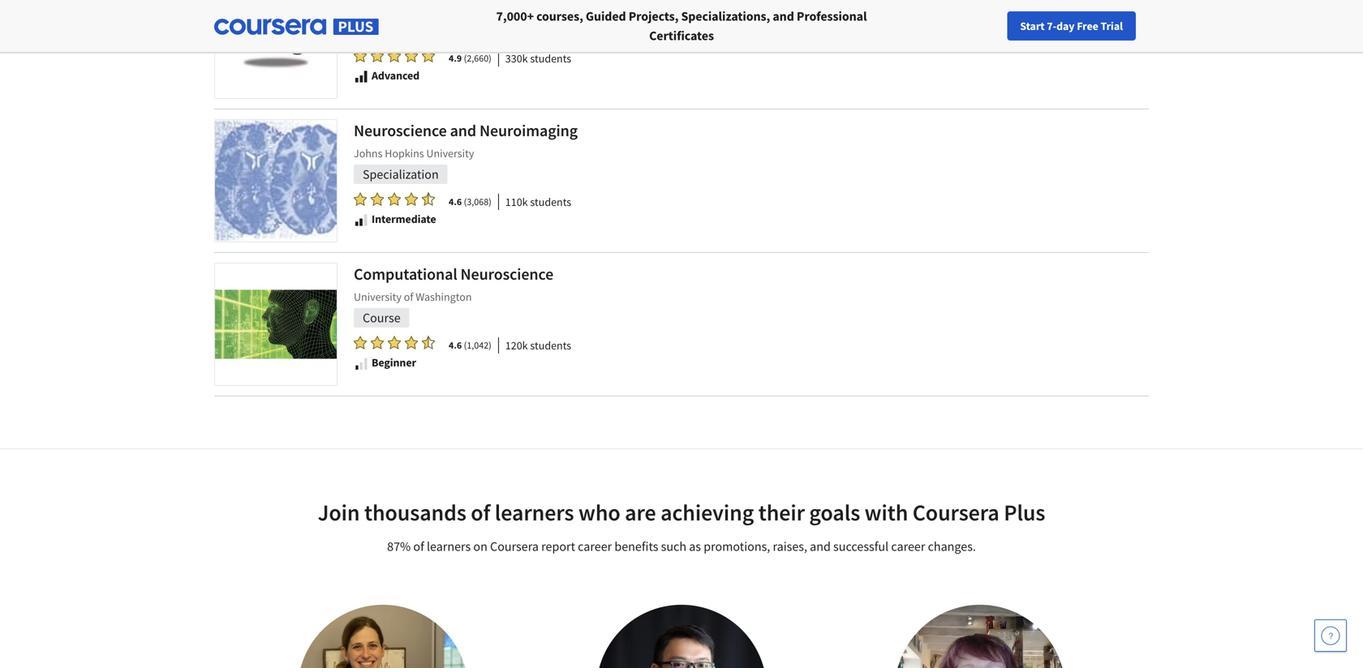 Task type: describe. For each thing, give the bounding box(es) containing it.
successful
[[833, 539, 889, 555]]

changes.
[[928, 539, 976, 555]]

report
[[541, 539, 575, 555]]

day
[[1057, 19, 1075, 33]]

7-
[[1047, 19, 1057, 33]]

johns
[[354, 146, 383, 161]]

who
[[579, 499, 621, 527]]

their
[[759, 499, 805, 527]]

0 horizontal spatial learners
[[427, 539, 471, 555]]

87% of learners on coursera report career benefits such as promotions, raises, and successful career changes.
[[387, 539, 976, 555]]

330k
[[505, 51, 528, 66]]

neuroscience and neuroimaging by johns hopkins university image
[[215, 120, 337, 242]]

4.6 (3,068)
[[449, 196, 492, 208]]

find your new career
[[1017, 19, 1119, 33]]

(2,660)
[[464, 52, 492, 65]]

university inside neuroscience and neuroimaging johns hopkins university specialization
[[426, 146, 474, 161]]

medical neuroscience by duke university image
[[215, 0, 337, 98]]

achieving
[[661, 499, 754, 527]]

neuroimaging
[[480, 121, 578, 141]]

students for computational neuroscience
[[530, 338, 571, 353]]

110k students
[[505, 195, 571, 209]]

as
[[689, 539, 701, 555]]

start 7-day free trial button
[[1007, 11, 1136, 41]]

computational neuroscience university of washington course
[[354, 264, 554, 326]]

neuroscience and neuroimaging johns hopkins university specialization
[[354, 121, 578, 183]]

intermediate level image
[[354, 213, 368, 227]]

4.9 (2,660)
[[449, 52, 492, 65]]

specializations,
[[681, 8, 770, 24]]

advanced
[[372, 68, 420, 83]]

promotions,
[[704, 539, 770, 555]]

filled star image for intermediate
[[371, 192, 384, 207]]

certificates
[[649, 28, 714, 44]]

110k
[[505, 195, 528, 209]]

and inside neuroscience and neuroimaging johns hopkins university specialization
[[450, 121, 476, 141]]

new
[[1064, 19, 1086, 33]]

such
[[661, 539, 687, 555]]

2 career from the left
[[891, 539, 925, 555]]

and inside 7,000+ courses, guided projects, specializations, and professional certificates
[[773, 8, 794, 24]]

beginner
[[372, 355, 416, 370]]

coursera plus image
[[214, 19, 379, 35]]

specialization
[[363, 166, 439, 183]]



Task type: locate. For each thing, give the bounding box(es) containing it.
1 vertical spatial coursera
[[490, 539, 539, 555]]

benefits
[[615, 539, 658, 555]]

1 half filled star image from the top
[[422, 192, 435, 207]]

filled star image for beginner
[[371, 336, 384, 350]]

0 horizontal spatial coursera
[[490, 539, 539, 555]]

(3,068)
[[464, 196, 492, 208]]

students right 110k
[[530, 195, 571, 209]]

7,000+ courses, guided projects, specializations, and professional certificates
[[496, 8, 867, 44]]

87%
[[387, 539, 411, 555]]

1 students from the top
[[530, 51, 571, 66]]

learners
[[495, 499, 574, 527], [427, 539, 471, 555]]

4.6 left (3,068)
[[449, 196, 462, 208]]

1 vertical spatial university
[[426, 146, 474, 161]]

and
[[773, 8, 794, 24], [450, 121, 476, 141], [810, 539, 831, 555]]

2 half filled star image from the top
[[422, 336, 435, 350]]

of down computational
[[404, 290, 413, 304]]

(1,042)
[[464, 339, 492, 352]]

coursera up 'changes.'
[[913, 499, 1000, 527]]

4.6
[[449, 196, 462, 208], [449, 339, 462, 352]]

1 course from the top
[[363, 23, 401, 39]]

join thousands of learners who are achieving their goals with coursera plus
[[318, 499, 1046, 527]]

filled star image
[[354, 48, 367, 63], [388, 48, 401, 63], [422, 48, 435, 63], [388, 192, 401, 207], [405, 192, 418, 207], [354, 336, 367, 350], [388, 336, 401, 350], [405, 336, 418, 350]]

0 vertical spatial course
[[363, 23, 401, 39]]

goals
[[809, 499, 860, 527]]

neuroscience inside computational neuroscience university of washington course
[[461, 264, 554, 284]]

are
[[625, 499, 656, 527]]

students right 120k
[[530, 338, 571, 353]]

start 7-day free trial
[[1020, 19, 1123, 33]]

professional
[[797, 8, 867, 24]]

1 horizontal spatial career
[[891, 539, 925, 555]]

1 vertical spatial half filled star image
[[422, 336, 435, 350]]

university down computational
[[354, 290, 402, 304]]

neuroscience
[[354, 121, 447, 141], [461, 264, 554, 284]]

0 horizontal spatial neuroscience
[[354, 121, 447, 141]]

4.9
[[449, 52, 462, 65]]

of
[[404, 290, 413, 304], [471, 499, 490, 527], [413, 539, 424, 555]]

neuroscience up hopkins
[[354, 121, 447, 141]]

join
[[318, 499, 360, 527]]

your
[[1041, 19, 1062, 33]]

2 4.6 from the top
[[449, 339, 462, 352]]

1 4.6 from the top
[[449, 196, 462, 208]]

of right the 87%
[[413, 539, 424, 555]]

half filled star image for computational
[[422, 336, 435, 350]]

4.6 (1,042)
[[449, 339, 492, 352]]

coursera right on
[[490, 539, 539, 555]]

free
[[1077, 19, 1099, 33]]

4.6 left the (1,042)
[[449, 339, 462, 352]]

120k
[[505, 338, 528, 353]]

0 vertical spatial and
[[773, 8, 794, 24]]

0 horizontal spatial and
[[450, 121, 476, 141]]

None search field
[[223, 10, 613, 43]]

half filled star image for neuroscience
[[422, 192, 435, 207]]

career
[[1088, 19, 1119, 33]]

duke university course
[[354, 2, 428, 39]]

1 career from the left
[[578, 539, 612, 555]]

coursera
[[913, 499, 1000, 527], [490, 539, 539, 555]]

advanced level image
[[354, 69, 368, 84]]

0 vertical spatial learners
[[495, 499, 574, 527]]

of up on
[[471, 499, 490, 527]]

1 vertical spatial and
[[450, 121, 476, 141]]

students
[[530, 51, 571, 66], [530, 195, 571, 209], [530, 338, 571, 353]]

university right hopkins
[[426, 146, 474, 161]]

2 vertical spatial students
[[530, 338, 571, 353]]

filled star image for advanced
[[371, 48, 384, 63]]

find
[[1017, 19, 1038, 33]]

hopkins
[[385, 146, 424, 161]]

1 horizontal spatial learners
[[495, 499, 574, 527]]

career down who on the bottom of page
[[578, 539, 612, 555]]

courses,
[[536, 8, 583, 24]]

4.6 for neuroscience
[[449, 339, 462, 352]]

career down with
[[891, 539, 925, 555]]

start
[[1020, 19, 1045, 33]]

0 vertical spatial university
[[380, 2, 428, 17]]

1 vertical spatial of
[[471, 499, 490, 527]]

of inside computational neuroscience university of washington course
[[404, 290, 413, 304]]

beginner level image
[[354, 356, 368, 371]]

filled star image
[[371, 48, 384, 63], [405, 48, 418, 63], [354, 192, 367, 207], [371, 192, 384, 207], [371, 336, 384, 350]]

2 students from the top
[[530, 195, 571, 209]]

course
[[363, 23, 401, 39], [363, 310, 401, 326]]

0 vertical spatial coursera
[[913, 499, 1000, 527]]

and left neuroimaging
[[450, 121, 476, 141]]

1 vertical spatial 4.6
[[449, 339, 462, 352]]

and right raises,
[[810, 539, 831, 555]]

course inside computational neuroscience university of washington course
[[363, 310, 401, 326]]

computational neuroscience by university of washington image
[[215, 264, 337, 385]]

1 vertical spatial course
[[363, 310, 401, 326]]

thousands
[[364, 499, 466, 527]]

computational
[[354, 264, 457, 284]]

0 horizontal spatial career
[[578, 539, 612, 555]]

120k students
[[505, 338, 571, 353]]

course up the beginner
[[363, 310, 401, 326]]

intermediate
[[372, 212, 436, 226]]

course down duke
[[363, 23, 401, 39]]

trial
[[1101, 19, 1123, 33]]

1 horizontal spatial coursera
[[913, 499, 1000, 527]]

0 vertical spatial 4.6
[[449, 196, 462, 208]]

1 vertical spatial neuroscience
[[461, 264, 554, 284]]

2 course from the top
[[363, 310, 401, 326]]

1 horizontal spatial neuroscience
[[461, 264, 554, 284]]

course inside duke university course
[[363, 23, 401, 39]]

330k students
[[505, 51, 571, 66]]

0 vertical spatial students
[[530, 51, 571, 66]]

neuroscience inside neuroscience and neuroimaging johns hopkins university specialization
[[354, 121, 447, 141]]

with
[[865, 499, 908, 527]]

and left professional
[[773, 8, 794, 24]]

university inside duke university course
[[380, 2, 428, 17]]

0 vertical spatial half filled star image
[[422, 192, 435, 207]]

1 vertical spatial learners
[[427, 539, 471, 555]]

plus
[[1004, 499, 1046, 527]]

0 vertical spatial neuroscience
[[354, 121, 447, 141]]

students right 330k at the left of the page
[[530, 51, 571, 66]]

1 horizontal spatial and
[[773, 8, 794, 24]]

neuroscience up washington
[[461, 264, 554, 284]]

students for neuroscience and neuroimaging
[[530, 195, 571, 209]]

learners left on
[[427, 539, 471, 555]]

3 students from the top
[[530, 338, 571, 353]]

university inside computational neuroscience university of washington course
[[354, 290, 402, 304]]

2 vertical spatial and
[[810, 539, 831, 555]]

guided
[[586, 8, 626, 24]]

projects,
[[629, 8, 679, 24]]

half filled star image
[[422, 192, 435, 207], [422, 336, 435, 350]]

duke
[[354, 2, 378, 17]]

2 vertical spatial university
[[354, 290, 402, 304]]

university right duke
[[380, 2, 428, 17]]

career
[[578, 539, 612, 555], [891, 539, 925, 555]]

find your new career link
[[1009, 16, 1127, 37]]

raises,
[[773, 539, 807, 555]]

learners up report
[[495, 499, 574, 527]]

7,000+
[[496, 8, 534, 24]]

2 vertical spatial of
[[413, 539, 424, 555]]

on
[[473, 539, 488, 555]]

half filled star image up the intermediate
[[422, 192, 435, 207]]

half filled star image left "4.6 (1,042)"
[[422, 336, 435, 350]]

1 vertical spatial students
[[530, 195, 571, 209]]

help center image
[[1321, 626, 1341, 646]]

2 horizontal spatial and
[[810, 539, 831, 555]]

4.6 for and
[[449, 196, 462, 208]]

0 vertical spatial of
[[404, 290, 413, 304]]

washington
[[416, 290, 472, 304]]

university
[[380, 2, 428, 17], [426, 146, 474, 161], [354, 290, 402, 304]]



Task type: vqa. For each thing, say whether or not it's contained in the screenshot.
the benefits
yes



